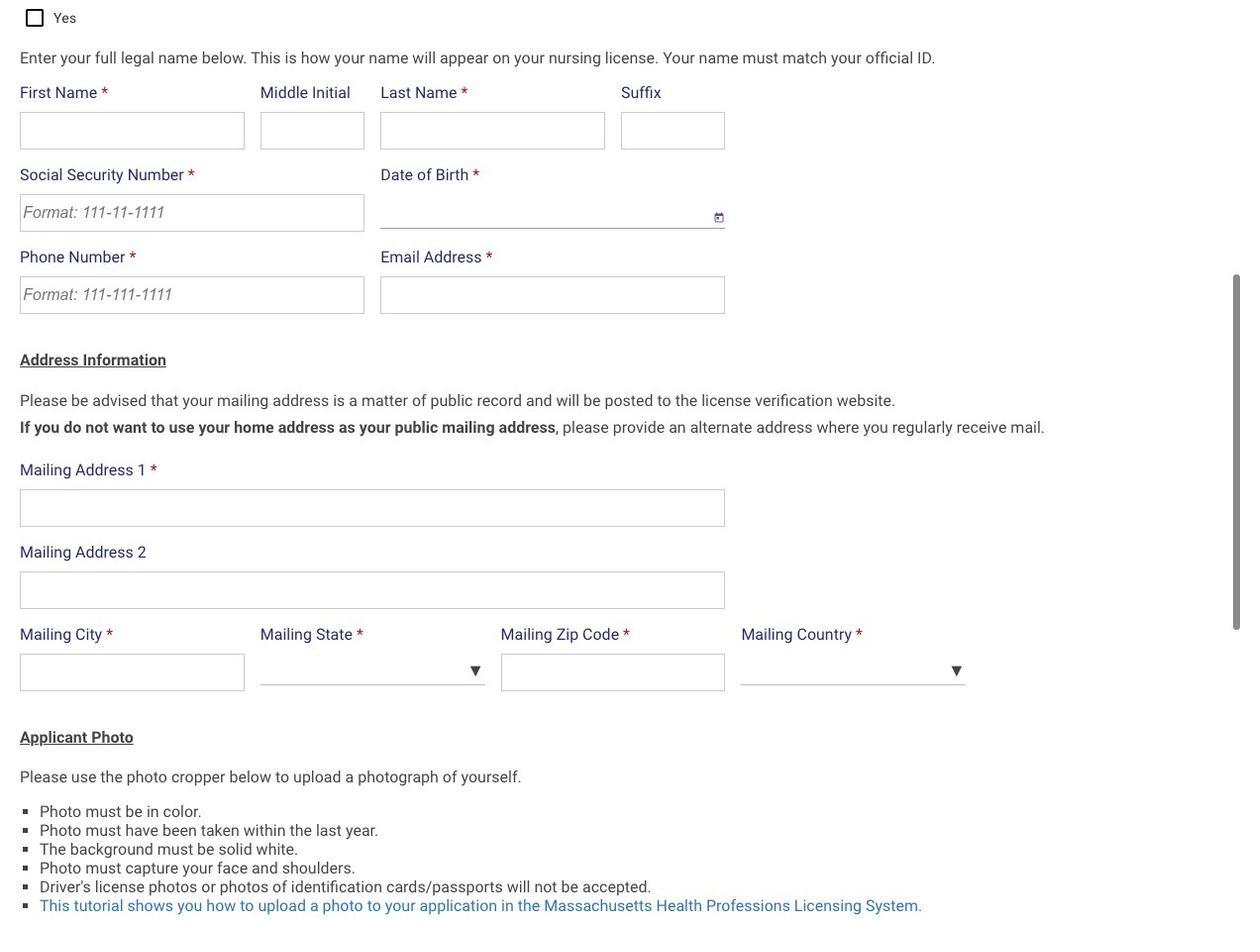 Task type: vqa. For each thing, say whether or not it's contained in the screenshot.
first option group from the bottom of the page
no



Task type: describe. For each thing, give the bounding box(es) containing it.
Format: 111-111-1111 text field
[[20, 276, 365, 314]]



Task type: locate. For each thing, give the bounding box(es) containing it.
Format: 111-11-1111 text field
[[20, 194, 365, 232]]

None text field
[[20, 112, 244, 150], [260, 112, 365, 150], [381, 276, 725, 314], [20, 489, 725, 526], [20, 653, 244, 691], [20, 112, 244, 150], [260, 112, 365, 150], [381, 276, 725, 314], [20, 489, 725, 526], [20, 653, 244, 691]]

None text field
[[381, 112, 605, 150], [621, 112, 725, 150], [20, 571, 725, 609], [501, 653, 725, 691], [381, 112, 605, 150], [621, 112, 725, 150], [20, 571, 725, 609], [501, 653, 725, 691]]

None field
[[381, 194, 698, 229]]



